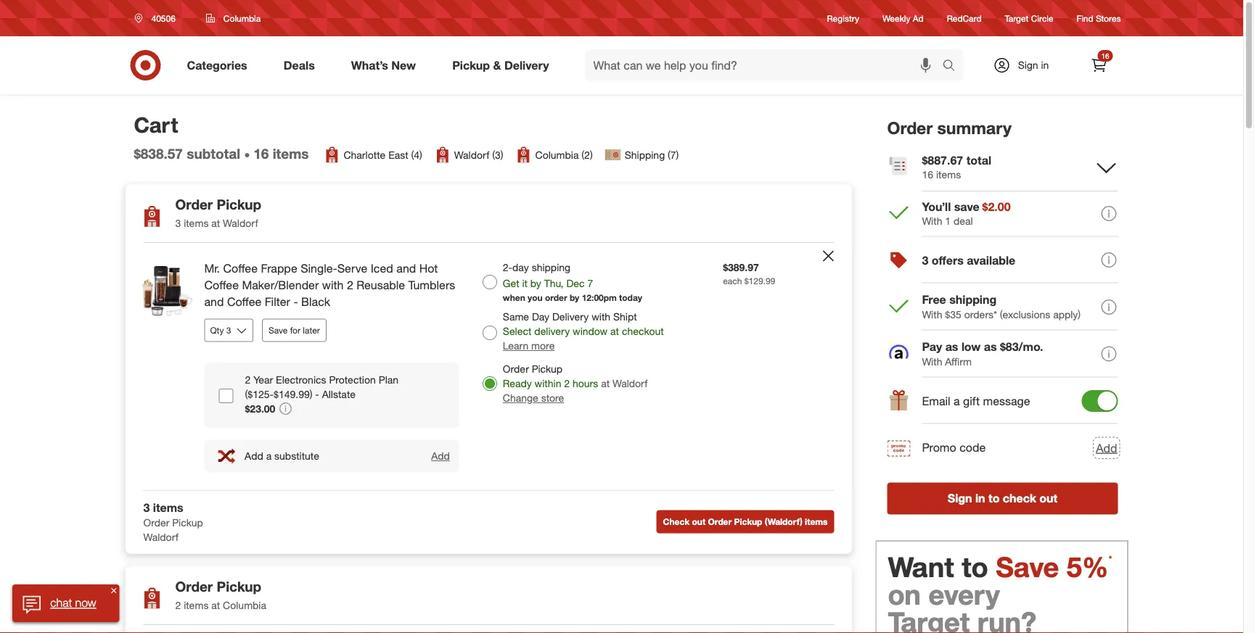 Task type: vqa. For each thing, say whether or not it's contained in the screenshot.
3
yes



Task type: describe. For each thing, give the bounding box(es) containing it.
promo
[[922, 441, 956, 455]]

add for add a substitute
[[245, 450, 263, 463]]

sign for sign in to check out
[[948, 492, 972, 506]]

registry link
[[827, 12, 859, 24]]

with inside pay as low as $83/mo. with affirm
[[922, 355, 943, 368]]

thu,
[[544, 277, 564, 290]]

you'll
[[922, 199, 951, 214]]

east
[[388, 148, 408, 161]]

2 inside mr. coffee frappe single-serve iced and hot coffee maker/blender with 2 reusable tumblers and coffee filter  - black
[[347, 278, 353, 293]]

add button inside cart item ready to fulfill group
[[431, 449, 451, 464]]

16 for 16 items
[[254, 145, 269, 162]]

electronics
[[276, 374, 326, 386]]

get
[[503, 277, 519, 290]]

16 inside '$887.67 total 16 items'
[[922, 168, 934, 181]]

$887.67
[[922, 153, 963, 167]]

mr.
[[204, 262, 220, 276]]

$83/mo.
[[1000, 340, 1043, 354]]

change store button
[[503, 391, 564, 406]]

select
[[503, 325, 532, 338]]

shipping inside 2-day shipping get it by thu, dec 7 when you order by 12:00pm today
[[532, 261, 571, 274]]

2 inside 2 year electronics protection plan ($125-$149.99) - allstate
[[245, 374, 251, 386]]

waldorf inside "list"
[[454, 148, 489, 161]]

waldorf inside order pickup ready within 2 hours at waldorf change store
[[613, 378, 648, 390]]

What can we help you find? suggestions appear below search field
[[585, 49, 946, 81]]

redcard link
[[947, 12, 982, 24]]

filter
[[265, 295, 290, 309]]

3 items order pickup waldorf
[[143, 501, 203, 544]]

check
[[663, 517, 690, 528]]

pickup inside 'order pickup 3 items at waldorf'
[[217, 196, 261, 213]]

chat now
[[50, 596, 96, 611]]

item
[[503, 557, 524, 569]]

window
[[573, 325, 608, 338]]

columbia button
[[197, 5, 270, 31]]

(7)
[[668, 148, 679, 161]]

gift
[[963, 394, 980, 408]]

today
[[619, 293, 642, 303]]

mr. coffee frappe single-serve iced and hot coffee maker/blender with 2 reusable tumblers and coffee filter  - black
[[204, 262, 455, 309]]

save
[[954, 199, 980, 214]]

black
[[301, 295, 330, 309]]

at inside same day delivery with shipt select delivery window at checkout learn more
[[611, 325, 619, 338]]

want
[[888, 550, 954, 584]]

1 vertical spatial by
[[570, 293, 580, 303]]

$23.00
[[245, 403, 275, 415]]

find
[[1077, 13, 1094, 24]]

pickup inside 3 items order pickup waldorf
[[172, 517, 203, 530]]

check out order pickup (waldorf) items button
[[657, 511, 834, 534]]

columbia for columbia (2)
[[535, 148, 579, 161]]

change
[[503, 392, 538, 405]]

3 inside 'order pickup 3 items at waldorf'
[[175, 217, 181, 230]]

$838.57 subtotal
[[134, 145, 240, 162]]

16 items
[[254, 145, 309, 162]]

columbia (2)
[[535, 148, 593, 161]]

items inside button
[[805, 517, 828, 528]]

serve
[[337, 262, 368, 276]]

*
[[1109, 554, 1112, 565]]

1 horizontal spatial add button
[[1095, 439, 1118, 457]]

registry
[[827, 13, 859, 24]]

tumblers
[[408, 278, 455, 293]]

check out order pickup (waldorf) items
[[663, 517, 828, 528]]

$838.57
[[134, 145, 183, 162]]

low
[[962, 340, 981, 354]]

5%
[[1067, 550, 1109, 584]]

2 as from the left
[[984, 340, 997, 354]]

3 for 3 offers available
[[922, 254, 929, 268]]

more
[[531, 340, 555, 352]]

on every
[[888, 578, 1000, 612]]

chat now button
[[12, 585, 119, 623]]

same day delivery with shipt select delivery window at checkout learn more
[[503, 311, 664, 352]]

free shipping with $35 orders* (exclusions apply)
[[922, 293, 1081, 321]]

2 vertical spatial coffee
[[227, 295, 262, 309]]

add for add button within cart item ready to fulfill group
[[431, 450, 450, 463]]

1 vertical spatial coffee
[[204, 278, 239, 293]]

$2.00
[[983, 199, 1011, 214]]

pickup & delivery
[[452, 58, 549, 72]]

chat
[[50, 596, 72, 611]]

ad
[[913, 13, 924, 24]]

when
[[503, 293, 525, 303]]

mr. coffee frappe single-serve iced and hot coffee maker/blender with 2 reusable tumblers and coffee filter  - black link
[[204, 261, 459, 310]]

reusable
[[357, 278, 405, 293]]

target circle link
[[1005, 12, 1054, 24]]

deals link
[[271, 49, 333, 81]]

(exclusions
[[1000, 308, 1051, 321]]

$389.97
[[723, 261, 759, 274]]

shipping inside free shipping with $35 orders* (exclusions apply)
[[950, 293, 997, 307]]

order for order summary
[[887, 118, 933, 138]]

within
[[535, 378, 561, 390]]

mr. coffee frappe single-serve iced and hot coffee maker/blender with 2 reusable tumblers and coffee filter  - black image
[[138, 261, 196, 319]]

you
[[528, 293, 543, 303]]

order pickup 3 items at waldorf
[[175, 196, 261, 230]]

3.
[[619, 557, 627, 569]]

email
[[922, 394, 951, 408]]

shipping
[[625, 148, 665, 161]]

columbia inside order pickup 2 items at columbia
[[223, 599, 266, 612]]

circle
[[1031, 13, 1054, 24]]

dec
[[566, 277, 585, 290]]

12:00pm
[[582, 293, 617, 303]]

$35
[[945, 308, 962, 321]]

items inside order pickup 2 items at columbia
[[184, 599, 209, 612]]

1 vertical spatial save
[[996, 550, 1059, 584]]

order inside button
[[708, 517, 732, 528]]

with inside you'll save $2.00 with 1 deal
[[922, 215, 943, 227]]

year
[[253, 374, 273, 386]]

sign in to check out button
[[887, 483, 1118, 515]]

what's new
[[351, 58, 416, 72]]

store
[[541, 392, 564, 405]]

orders*
[[964, 308, 997, 321]]

0 vertical spatial and
[[397, 262, 416, 276]]

weekly
[[883, 13, 911, 24]]

out inside button
[[692, 517, 706, 528]]

40506
[[151, 13, 176, 24]]

$149.99)
[[274, 388, 312, 401]]

it
[[522, 277, 528, 290]]

delivery for &
[[504, 58, 549, 72]]

sign in to check out
[[948, 492, 1058, 506]]

in for sign in
[[1041, 59, 1049, 71]]

cart
[[134, 112, 178, 138]]

16 for 16
[[1101, 51, 1110, 60]]



Task type: locate. For each thing, give the bounding box(es) containing it.
chat now dialog
[[12, 585, 119, 623]]

order for order pickup 3 items at waldorf
[[175, 196, 213, 213]]

1 vertical spatial with
[[922, 308, 943, 321]]

- inside 2 year electronics protection plan ($125-$149.99) - allstate
[[315, 388, 319, 401]]

1 with from the top
[[922, 215, 943, 227]]

shipping up thu,
[[532, 261, 571, 274]]

and down mr.
[[204, 295, 224, 309]]

waldorf inside 3 items order pickup waldorf
[[143, 531, 179, 544]]

items inside '$887.67 total 16 items'
[[936, 168, 961, 181]]

save for later button
[[262, 319, 327, 342]]

with
[[922, 215, 943, 227], [922, 308, 943, 321], [922, 355, 943, 368]]

deal
[[954, 215, 973, 227]]

Service plan for Mr. Coffee Frappe Single-Serve Iced and Hot Coffee Maker/Blender with 2 Reusable Tumblers and Coffee Filter  - Black checkbox
[[219, 389, 233, 404]]

1 horizontal spatial with
[[592, 311, 611, 323]]

order inside order pickup 2 items at columbia
[[175, 579, 213, 595]]

2-
[[503, 261, 513, 274]]

total
[[967, 153, 992, 167]]

to right want
[[962, 550, 988, 584]]

iced
[[371, 262, 393, 276]]

0 vertical spatial save
[[269, 325, 288, 336]]

0 horizontal spatial -
[[294, 295, 298, 309]]

coffee right mr.
[[223, 262, 258, 276]]

✕ button
[[108, 585, 119, 597]]

save left 5%
[[996, 550, 1059, 584]]

delivery right &
[[504, 58, 549, 72]]

3 inside 3 offers available button
[[922, 254, 929, 268]]

0 vertical spatial sign
[[1018, 59, 1038, 71]]

pickup inside order pickup 2 items at columbia
[[217, 579, 261, 595]]

sign down promo code
[[948, 492, 972, 506]]

3 for 3 items order pickup waldorf
[[143, 501, 150, 515]]

0 vertical spatial 16
[[1101, 51, 1110, 60]]

2 inside order pickup 2 items at columbia
[[175, 599, 181, 612]]

protection
[[329, 374, 376, 386]]

0 vertical spatial with
[[322, 278, 344, 293]]

with down the you'll
[[922, 215, 943, 227]]

7
[[588, 277, 593, 290]]

shipping up orders*
[[950, 293, 997, 307]]

1 vertical spatial -
[[315, 388, 319, 401]]

1 vertical spatial and
[[204, 295, 224, 309]]

add for rightmost add button
[[1096, 441, 1117, 455]]

save left the for
[[269, 325, 288, 336]]

out
[[1040, 492, 1058, 506], [692, 517, 706, 528]]

a left gift
[[954, 394, 960, 408]]

sign in link
[[981, 49, 1072, 81]]

new
[[392, 58, 416, 72]]

summary
[[937, 118, 1012, 138]]

charlotte east (4)
[[344, 148, 422, 161]]

with down single-
[[322, 278, 344, 293]]

0 horizontal spatial a
[[266, 450, 272, 463]]

1 horizontal spatial to
[[962, 550, 988, 584]]

2 horizontal spatial 3
[[922, 254, 929, 268]]

learn more button
[[503, 339, 555, 354]]

sign for sign in
[[1018, 59, 1038, 71]]

1 horizontal spatial in
[[1041, 59, 1049, 71]]

sign down target circle link
[[1018, 59, 1038, 71]]

by right it
[[531, 277, 541, 290]]

16
[[1101, 51, 1110, 60], [254, 145, 269, 162], [922, 168, 934, 181]]

coffee down mr.
[[204, 278, 239, 293]]

out right 'check'
[[1040, 492, 1058, 506]]

2 vertical spatial 16
[[922, 168, 934, 181]]

(2)
[[582, 148, 593, 161]]

16 right subtotal
[[254, 145, 269, 162]]

on
[[888, 578, 921, 612]]

sign in
[[1018, 59, 1049, 71]]

2 vertical spatial columbia
[[223, 599, 266, 612]]

2 horizontal spatial 16
[[1101, 51, 1110, 60]]

subtotal
[[187, 145, 240, 162]]

1 vertical spatial columbia
[[535, 148, 579, 161]]

charlotte
[[344, 148, 386, 161]]

0 horizontal spatial in
[[976, 492, 985, 506]]

1 horizontal spatial add
[[431, 450, 450, 463]]

delivery for day
[[552, 311, 589, 323]]

0 vertical spatial in
[[1041, 59, 1049, 71]]

each
[[723, 276, 742, 287]]

0 vertical spatial with
[[922, 215, 943, 227]]

1 horizontal spatial save
[[996, 550, 1059, 584]]

0 vertical spatial delivery
[[504, 58, 549, 72]]

ready
[[503, 378, 532, 390]]

waldorf (3)
[[454, 148, 503, 161]]

pickup inside button
[[734, 517, 762, 528]]

1 horizontal spatial 16
[[922, 168, 934, 181]]

2 vertical spatial 3
[[143, 501, 150, 515]]

- left allstate
[[315, 388, 319, 401]]

substitute
[[274, 450, 319, 463]]

order inside 3 items order pickup waldorf
[[143, 517, 169, 530]]

what's new link
[[339, 49, 434, 81]]

save inside button
[[269, 325, 288, 336]]

a for add
[[266, 450, 272, 463]]

want to save 5% *
[[888, 550, 1112, 584]]

message
[[983, 394, 1030, 408]]

order for order pickup ready within 2 hours at waldorf change store
[[503, 363, 529, 376]]

hot
[[419, 262, 438, 276]]

free
[[922, 293, 946, 307]]

0 horizontal spatial add
[[245, 450, 263, 463]]

0 horizontal spatial out
[[692, 517, 706, 528]]

save
[[269, 325, 288, 336], [996, 550, 1059, 584]]

shipping
[[532, 261, 571, 274], [950, 293, 997, 307]]

shipping (7)
[[625, 148, 679, 161]]

every
[[929, 578, 1000, 612]]

0 vertical spatial by
[[531, 277, 541, 290]]

1 vertical spatial shipping
[[950, 293, 997, 307]]

to left 'check'
[[989, 492, 1000, 506]]

redcard
[[947, 13, 982, 24]]

3 inside 3 items order pickup waldorf
[[143, 501, 150, 515]]

in for sign in to check out
[[976, 492, 985, 506]]

for
[[290, 325, 301, 336]]

pickup inside order pickup ready within 2 hours at waldorf change store
[[532, 363, 563, 376]]

and left hot
[[397, 262, 416, 276]]

cart item ready to fulfill group
[[126, 243, 852, 490]]

1 horizontal spatial and
[[397, 262, 416, 276]]

pay as low as $83/mo. with affirm
[[922, 340, 1043, 368]]

out right check
[[692, 517, 706, 528]]

waldorf inside 'order pickup 3 items at waldorf'
[[223, 217, 258, 230]]

columbia inside "list"
[[535, 148, 579, 161]]

0 horizontal spatial with
[[322, 278, 344, 293]]

find stores link
[[1077, 12, 1121, 24]]

order for order pickup 2 items at columbia
[[175, 579, 213, 595]]

email a gift message
[[922, 394, 1030, 408]]

0 horizontal spatial 3
[[143, 501, 150, 515]]

save for later
[[269, 325, 320, 336]]

✕
[[111, 586, 116, 595]]

2-day shipping get it by thu, dec 7 when you order by 12:00pm today
[[503, 261, 642, 303]]

2 with from the top
[[922, 308, 943, 321]]

0 horizontal spatial add button
[[431, 449, 451, 464]]

to inside button
[[989, 492, 1000, 506]]

(3)
[[492, 148, 503, 161]]

0 horizontal spatial and
[[204, 295, 224, 309]]

- right filter
[[294, 295, 298, 309]]

0 vertical spatial a
[[954, 394, 960, 408]]

2 vertical spatial with
[[922, 355, 943, 368]]

1 horizontal spatial a
[[954, 394, 960, 408]]

list
[[323, 146, 679, 164]]

1 horizontal spatial shipping
[[950, 293, 997, 307]]

coffee
[[223, 262, 258, 276], [204, 278, 239, 293], [227, 295, 262, 309]]

-
[[294, 295, 298, 309], [315, 388, 319, 401]]

1 horizontal spatial delivery
[[552, 311, 589, 323]]

find stores
[[1077, 13, 1121, 24]]

stores
[[1096, 13, 1121, 24]]

coffee left filter
[[227, 295, 262, 309]]

1 vertical spatial out
[[692, 517, 706, 528]]

at inside order pickup 2 items at columbia
[[211, 599, 220, 612]]

add button
[[1095, 439, 1118, 457], [431, 449, 451, 464]]

to left 3. at bottom left
[[607, 557, 616, 569]]

updated
[[566, 557, 604, 569]]

0 horizontal spatial as
[[946, 340, 958, 354]]

0 vertical spatial -
[[294, 295, 298, 309]]

16 link
[[1083, 49, 1115, 81]]

order inside order pickup ready within 2 hours at waldorf change store
[[503, 363, 529, 376]]

a
[[954, 394, 960, 408], [266, 450, 272, 463]]

0 horizontal spatial 16
[[254, 145, 269, 162]]

1 horizontal spatial out
[[1040, 492, 1058, 506]]

0 vertical spatial columbia
[[223, 13, 261, 24]]

you'll save $2.00 with 1 deal
[[922, 199, 1011, 227]]

deals
[[284, 58, 315, 72]]

delivery up delivery
[[552, 311, 589, 323]]

at inside 'order pickup 3 items at waldorf'
[[211, 217, 220, 230]]

40506 button
[[125, 5, 191, 31]]

at
[[211, 217, 220, 230], [611, 325, 619, 338], [601, 378, 610, 390], [211, 599, 220, 612]]

categories
[[187, 58, 247, 72]]

1 vertical spatial with
[[592, 311, 611, 323]]

sign inside button
[[948, 492, 972, 506]]

in inside button
[[976, 492, 985, 506]]

delivery inside same day delivery with shipt select delivery window at checkout learn more
[[552, 311, 589, 323]]

a left substitute
[[266, 450, 272, 463]]

&
[[493, 58, 501, 72]]

check
[[1003, 492, 1036, 506]]

with up the window at left
[[592, 311, 611, 323]]

order inside 'order pickup 3 items at waldorf'
[[175, 196, 213, 213]]

day
[[532, 311, 550, 323]]

with down pay
[[922, 355, 943, 368]]

1 vertical spatial delivery
[[552, 311, 589, 323]]

1 horizontal spatial by
[[570, 293, 580, 303]]

1 vertical spatial 3
[[922, 254, 929, 268]]

0 horizontal spatial delivery
[[504, 58, 549, 72]]

search button
[[936, 49, 971, 84]]

columbia inside dropdown button
[[223, 13, 261, 24]]

with inside same day delivery with shipt select delivery window at checkout learn more
[[592, 311, 611, 323]]

1 horizontal spatial sign
[[1018, 59, 1038, 71]]

affirm image
[[887, 343, 911, 366], [889, 345, 909, 359]]

maker/blender
[[242, 278, 319, 293]]

0 vertical spatial shipping
[[532, 261, 571, 274]]

0 vertical spatial 3
[[175, 217, 181, 230]]

what's
[[351, 58, 388, 72]]

weekly ad link
[[883, 12, 924, 24]]

list containing charlotte east (4)
[[323, 146, 679, 164]]

0 horizontal spatial by
[[531, 277, 541, 290]]

16 down stores
[[1101, 51, 1110, 60]]

2 horizontal spatial add
[[1096, 441, 1117, 455]]

0 vertical spatial out
[[1040, 492, 1058, 506]]

3 with from the top
[[922, 355, 943, 368]]

items inside 3 items order pickup waldorf
[[153, 501, 183, 515]]

0 horizontal spatial to
[[607, 557, 616, 569]]

at inside order pickup ready within 2 hours at waldorf change store
[[601, 378, 610, 390]]

2 horizontal spatial to
[[989, 492, 1000, 506]]

- inside mr. coffee frappe single-serve iced and hot coffee maker/blender with 2 reusable tumblers and coffee filter  - black
[[294, 295, 298, 309]]

add a substitute
[[245, 450, 319, 463]]

Store pickup radio
[[483, 377, 497, 391]]

1 horizontal spatial -
[[315, 388, 319, 401]]

0 vertical spatial coffee
[[223, 262, 258, 276]]

a for email
[[954, 394, 960, 408]]

3
[[175, 217, 181, 230], [922, 254, 929, 268], [143, 501, 150, 515]]

0 horizontal spatial save
[[269, 325, 288, 336]]

columbia for columbia
[[223, 13, 261, 24]]

as right low in the bottom right of the page
[[984, 340, 997, 354]]

1 vertical spatial in
[[976, 492, 985, 506]]

pickup & delivery link
[[440, 49, 567, 81]]

16 down $887.67
[[922, 168, 934, 181]]

with down free
[[922, 308, 943, 321]]

with inside mr. coffee frappe single-serve iced and hot coffee maker/blender with 2 reusable tumblers and coffee filter  - black
[[322, 278, 344, 293]]

available
[[967, 254, 1016, 268]]

plan
[[379, 374, 399, 386]]

2 inside order pickup ready within 2 hours at waldorf change store
[[564, 378, 570, 390]]

categories link
[[175, 49, 265, 81]]

1 as from the left
[[946, 340, 958, 354]]

$389.97 each $129.99
[[723, 261, 775, 287]]

a inside group
[[266, 450, 272, 463]]

out inside button
[[1040, 492, 1058, 506]]

0 horizontal spatial sign
[[948, 492, 972, 506]]

as up affirm
[[946, 340, 958, 354]]

delivery
[[534, 325, 570, 338]]

order
[[887, 118, 933, 138], [175, 196, 213, 213], [503, 363, 529, 376], [143, 517, 169, 530], [708, 517, 732, 528], [175, 579, 213, 595]]

None radio
[[483, 275, 497, 290], [483, 326, 497, 341], [483, 275, 497, 290], [483, 326, 497, 341]]

(4)
[[411, 148, 422, 161]]

1 horizontal spatial 3
[[175, 217, 181, 230]]

hours
[[573, 378, 598, 390]]

items inside 'order pickup 3 items at waldorf'
[[184, 217, 209, 230]]

in left 'check'
[[976, 492, 985, 506]]

pickup
[[452, 58, 490, 72], [217, 196, 261, 213], [532, 363, 563, 376], [172, 517, 203, 530], [734, 517, 762, 528], [217, 579, 261, 595]]

3 offers available button
[[887, 238, 1118, 284]]

by down the 'dec'
[[570, 293, 580, 303]]

0 horizontal spatial shipping
[[532, 261, 571, 274]]

1 horizontal spatial as
[[984, 340, 997, 354]]

in down circle
[[1041, 59, 1049, 71]]

order summary
[[887, 118, 1012, 138]]

1 vertical spatial 16
[[254, 145, 269, 162]]

with inside free shipping with $35 orders* (exclusions apply)
[[922, 308, 943, 321]]

2 year electronics protection plan ($125-$149.99) - allstate
[[245, 374, 399, 401]]

1 vertical spatial a
[[266, 450, 272, 463]]

1 vertical spatial sign
[[948, 492, 972, 506]]



